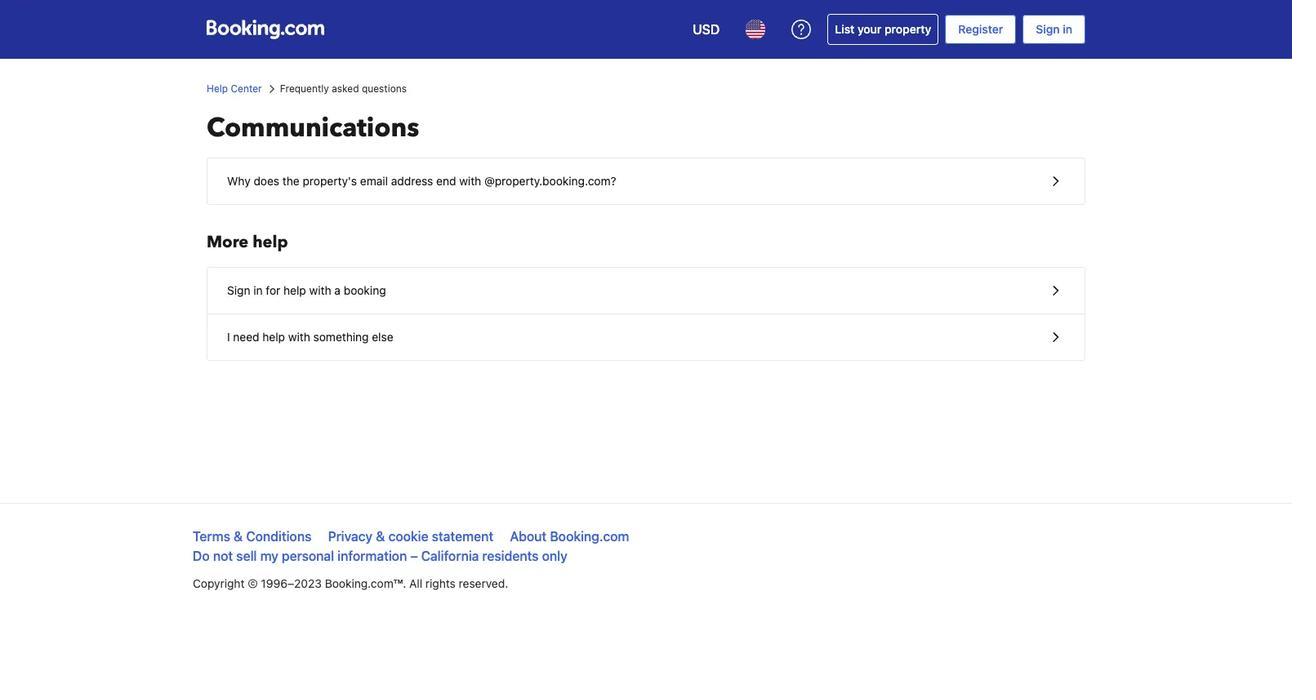 Task type: vqa. For each thing, say whether or not it's contained in the screenshot.
Help Center button
yes



Task type: locate. For each thing, give the bounding box(es) containing it.
in
[[1063, 22, 1073, 36], [254, 284, 263, 297]]

help right for
[[284, 284, 306, 297]]

only
[[542, 549, 568, 564]]

2 vertical spatial help
[[263, 330, 285, 344]]

more help
[[207, 231, 288, 253]]

end
[[437, 174, 456, 188]]

sign in for help with a booking button
[[208, 268, 1085, 315]]

i need help with something else
[[227, 330, 394, 344]]

help right need
[[263, 330, 285, 344]]

with
[[460, 174, 482, 188], [309, 284, 331, 297], [288, 330, 310, 344]]

1 horizontal spatial sign
[[1037, 22, 1060, 36]]

need
[[233, 330, 260, 344]]

0 vertical spatial sign
[[1037, 22, 1060, 36]]

usd button
[[683, 10, 730, 49]]

1996–2023
[[261, 577, 322, 591]]

terms & conditions link
[[193, 530, 312, 544]]

terms
[[193, 530, 230, 544]]

for
[[266, 284, 281, 297]]

@property.booking.com?
[[485, 174, 617, 188]]

1 vertical spatial sign
[[227, 284, 250, 297]]

with left something
[[288, 330, 310, 344]]

help inside button
[[263, 330, 285, 344]]

register link
[[946, 15, 1017, 44]]

sign
[[1037, 22, 1060, 36], [227, 284, 250, 297]]

sign inside button
[[227, 284, 250, 297]]

& for privacy
[[376, 530, 385, 544]]

help center button
[[207, 82, 262, 96]]

reserved.
[[459, 577, 509, 591]]

conditions
[[246, 530, 312, 544]]

not
[[213, 549, 233, 564]]

else
[[372, 330, 394, 344]]

questions
[[362, 83, 407, 95]]

–
[[411, 549, 418, 564]]

in for sign in for help with a booking
[[254, 284, 263, 297]]

sign in for help with a booking link
[[208, 268, 1085, 314]]

2 vertical spatial with
[[288, 330, 310, 344]]

copyright
[[193, 577, 245, 591]]

0 horizontal spatial in
[[254, 284, 263, 297]]

why does the property's email address end with @property.booking.com? button
[[208, 159, 1085, 204]]

i need help with something else button
[[208, 315, 1085, 360]]

sign for sign in for help with a booking
[[227, 284, 250, 297]]

1 horizontal spatial &
[[376, 530, 385, 544]]

email
[[360, 174, 388, 188]]

about
[[510, 530, 547, 544]]

with left the a
[[309, 284, 331, 297]]

statement
[[432, 530, 494, 544]]

& up do not sell my personal information – california residents only link
[[376, 530, 385, 544]]

0 horizontal spatial sign
[[227, 284, 250, 297]]

sign right register on the right of page
[[1037, 22, 1060, 36]]

copyright © 1996–2023 booking.com™. all rights reserved.
[[193, 577, 509, 591]]

1 vertical spatial help
[[284, 284, 306, 297]]

sign left for
[[227, 284, 250, 297]]

more
[[207, 231, 249, 253]]

why
[[227, 174, 251, 188]]

do
[[193, 549, 210, 564]]

help
[[253, 231, 288, 253], [284, 284, 306, 297], [263, 330, 285, 344]]

list your property
[[836, 22, 932, 36]]

2 & from the left
[[376, 530, 385, 544]]

1 horizontal spatial in
[[1063, 22, 1073, 36]]

something
[[314, 330, 369, 344]]

in inside button
[[254, 284, 263, 297]]

center
[[231, 83, 262, 95]]

address
[[391, 174, 433, 188]]

in for sign in
[[1063, 22, 1073, 36]]

& up sell
[[234, 530, 243, 544]]

property
[[885, 22, 932, 36]]

help right more
[[253, 231, 288, 253]]

privacy
[[328, 530, 373, 544]]

1 & from the left
[[234, 530, 243, 544]]

0 vertical spatial in
[[1063, 22, 1073, 36]]

frequently
[[280, 83, 329, 95]]

sign in
[[1037, 22, 1073, 36]]

1 vertical spatial in
[[254, 284, 263, 297]]

&
[[234, 530, 243, 544], [376, 530, 385, 544]]

0 horizontal spatial &
[[234, 530, 243, 544]]

terms & conditions
[[193, 530, 312, 544]]

list
[[836, 22, 855, 36]]

help
[[207, 83, 228, 95]]

with right end on the left top of page
[[460, 174, 482, 188]]

help center
[[207, 83, 262, 95]]

0 vertical spatial help
[[253, 231, 288, 253]]



Task type: describe. For each thing, give the bounding box(es) containing it.
rights
[[426, 577, 456, 591]]

your
[[858, 22, 882, 36]]

asked
[[332, 83, 359, 95]]

about booking.com link
[[510, 530, 630, 544]]

privacy & cookie statement
[[328, 530, 494, 544]]

sell
[[236, 549, 257, 564]]

why does the property's email address end with @property.booking.com?
[[227, 174, 617, 188]]

frequently asked questions
[[280, 83, 407, 95]]

communications
[[207, 110, 420, 146]]

1 vertical spatial with
[[309, 284, 331, 297]]

usd
[[693, 22, 720, 37]]

booking.com online hotel reservations image
[[207, 20, 324, 39]]

does
[[254, 174, 280, 188]]

cookie
[[389, 530, 429, 544]]

property's
[[303, 174, 357, 188]]

california
[[421, 549, 479, 564]]

sign in for help with a booking
[[227, 284, 386, 297]]

the
[[283, 174, 300, 188]]

i
[[227, 330, 230, 344]]

& for terms
[[234, 530, 243, 544]]

list your property link
[[828, 14, 939, 45]]

about booking.com do not sell my personal information – california residents only
[[193, 530, 630, 564]]

do not sell my personal information – california residents only link
[[193, 549, 568, 564]]

booking.com
[[550, 530, 630, 544]]

booking
[[344, 284, 386, 297]]

©
[[248, 577, 258, 591]]

information
[[338, 549, 407, 564]]

register
[[959, 22, 1004, 36]]

privacy & cookie statement link
[[328, 530, 494, 544]]

sign in link
[[1023, 15, 1086, 44]]

0 vertical spatial with
[[460, 174, 482, 188]]

a
[[335, 284, 341, 297]]

residents
[[483, 549, 539, 564]]

booking.com™.
[[325, 577, 406, 591]]

my
[[260, 549, 279, 564]]

sign for sign in
[[1037, 22, 1060, 36]]

help inside button
[[284, 284, 306, 297]]

with inside button
[[288, 330, 310, 344]]

all
[[410, 577, 423, 591]]

personal
[[282, 549, 334, 564]]



